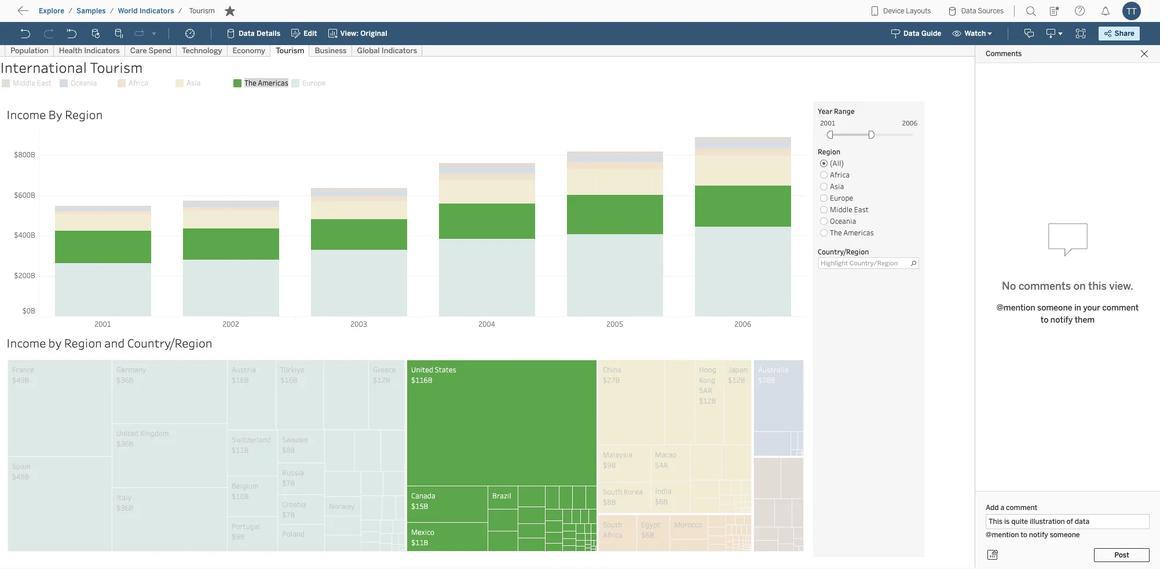 Task type: locate. For each thing, give the bounding box(es) containing it.
1 horizontal spatial /
[[110, 7, 114, 15]]

explore / samples / world indicators /
[[39, 7, 182, 15]]

tourism
[[189, 7, 215, 15]]

2 / from the left
[[110, 7, 114, 15]]

samples
[[76, 7, 106, 15]]

skip to content
[[30, 9, 100, 20]]

explore
[[39, 7, 64, 15]]

1 / from the left
[[68, 7, 72, 15]]

/ left world
[[110, 7, 114, 15]]

0 horizontal spatial /
[[68, 7, 72, 15]]

/ right to
[[68, 7, 72, 15]]

2 horizontal spatial /
[[178, 7, 182, 15]]

skip
[[30, 9, 50, 20]]

/
[[68, 7, 72, 15], [110, 7, 114, 15], [178, 7, 182, 15]]

3 / from the left
[[178, 7, 182, 15]]

/ left tourism element
[[178, 7, 182, 15]]

to
[[52, 9, 61, 20]]

world indicators link
[[117, 6, 175, 16]]

tourism element
[[186, 7, 218, 15]]



Task type: describe. For each thing, give the bounding box(es) containing it.
skip to content link
[[28, 6, 118, 22]]

indicators
[[140, 7, 174, 15]]

world
[[118, 7, 138, 15]]

samples link
[[76, 6, 106, 16]]

explore link
[[38, 6, 65, 16]]

content
[[64, 9, 100, 20]]



Task type: vqa. For each thing, say whether or not it's contained in the screenshot.
Skip to Content
yes



